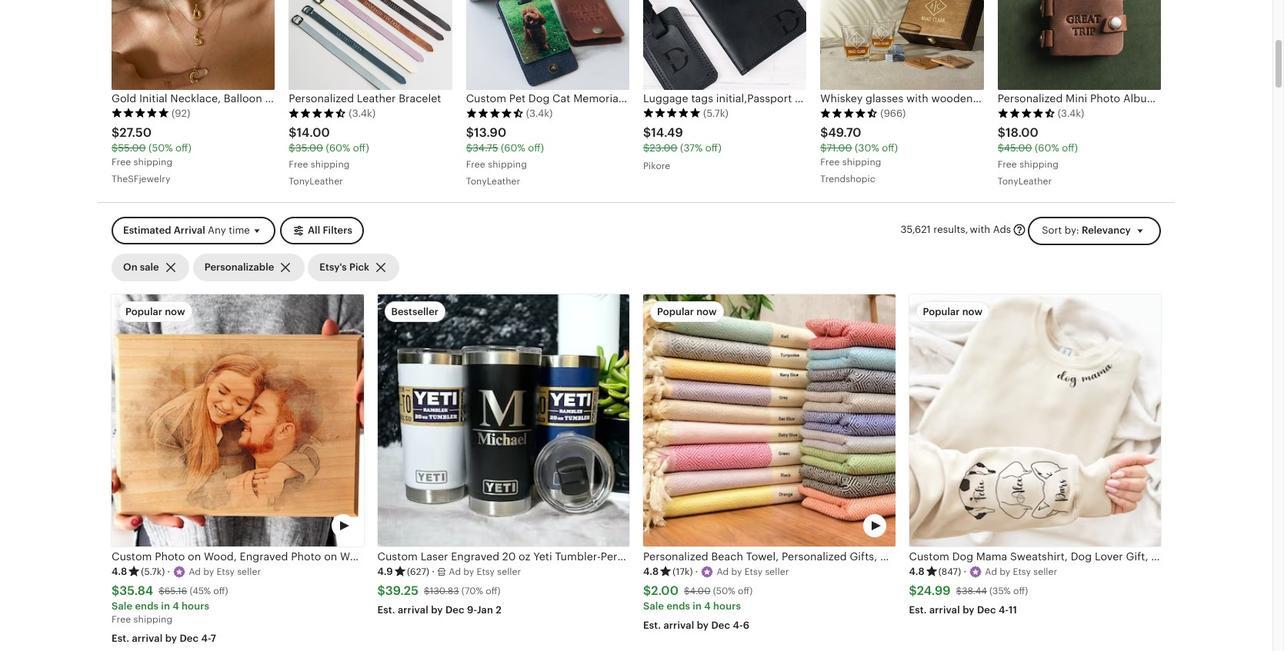 Task type: locate. For each thing, give the bounding box(es) containing it.
4.8
[[112, 567, 127, 578], [643, 567, 659, 578], [909, 567, 925, 578]]

(5.7k) up the "$ 14.49 $ 23.00 (37% off) pikore"
[[703, 108, 729, 119]]

1 horizontal spatial popular
[[657, 307, 694, 318]]

shipping inside $ 18.00 $ 45.00 (60% off) free shipping tonyleather
[[1020, 159, 1059, 170]]

2 horizontal spatial 4-
[[999, 605, 1009, 616]]

shipping up thesfjewelry
[[134, 157, 173, 167]]

off) inside $ 24.99 $ 38.44 (35% off) est. arrival by dec 4-11
[[1014, 586, 1028, 597]]

(50% right "55.00"
[[148, 142, 173, 154]]

by down 38.44
[[963, 605, 975, 616]]

dec left '7'
[[180, 633, 199, 645]]

free down 34.75
[[466, 159, 486, 170]]

4.5 out of 5 stars image up "18.00"
[[998, 108, 1056, 119]]

4.5 out of 5 stars image up '13.90'
[[466, 108, 524, 119]]

off) for 18.00
[[1062, 142, 1078, 154]]

1 4.8 from the left
[[112, 567, 127, 578]]

5 out of 5 stars image up the 27.50
[[112, 108, 169, 119]]

arrival down the 39.25
[[398, 605, 429, 616]]

$ 39.25 $ 130.83 (70% off) est. arrival by dec 9-jan 2
[[377, 584, 502, 616]]

39.25
[[385, 584, 419, 599]]

product video element for 2.00
[[643, 295, 895, 547]]

shipping inside $ 49.70 $ 71.00 (30% off) free shipping trendshopic
[[843, 157, 882, 167]]

0 horizontal spatial popular
[[125, 307, 162, 318]]

0 horizontal spatial (60%
[[326, 142, 350, 154]]

2 tonyleather from the left
[[466, 176, 520, 187]]

shipping down the 35.00
[[311, 159, 350, 170]]

(60% right the 35.00
[[326, 142, 350, 154]]

2 4.5 out of 5 stars image from the left
[[466, 108, 524, 119]]

4.8 up 24.99
[[909, 567, 925, 578]]

by left '7'
[[165, 633, 177, 645]]

(60% for 18.00
[[1035, 142, 1059, 154]]

off) up '11'
[[1014, 586, 1028, 597]]

shipping down (30%
[[843, 157, 882, 167]]

0 horizontal spatial ends
[[135, 601, 159, 612]]

by down 4.00
[[697, 620, 709, 632]]

free inside $ 49.70 $ 71.00 (30% off) free shipping trendshopic
[[821, 157, 840, 167]]

personalizable
[[204, 262, 274, 273]]

ends inside $ 35.84 $ 65.16 (45% off) sale ends in 4 hours free shipping est. arrival by dec 4-7
[[135, 601, 159, 612]]

3 (60% from the left
[[1035, 142, 1059, 154]]

1 popular now from the left
[[125, 307, 185, 318]]

sale inside $ 2.00 $ 4.00 (50% off) sale ends in 4 hours est. arrival by dec 4-6
[[643, 601, 664, 612]]

free inside $ 35.84 $ 65.16 (45% off) sale ends in 4 hours free shipping est. arrival by dec 4-7
[[112, 615, 131, 626]]

1 (60% from the left
[[326, 142, 350, 154]]

off) inside $ 27.50 $ 55.00 (50% off) free shipping thesfjewelry
[[175, 142, 191, 154]]

· right the (627) on the left of the page
[[432, 567, 435, 578]]

4- inside $ 35.84 $ 65.16 (45% off) sale ends in 4 hours free shipping est. arrival by dec 4-7
[[201, 633, 211, 645]]

arrival
[[398, 605, 429, 616], [930, 605, 960, 616], [664, 620, 694, 632], [132, 633, 163, 645]]

arrival down 2.00
[[664, 620, 694, 632]]

$
[[112, 125, 119, 140], [289, 125, 297, 140], [466, 125, 474, 140], [643, 125, 651, 140], [821, 125, 828, 140], [998, 125, 1006, 140], [112, 142, 118, 154], [289, 142, 295, 154], [466, 142, 472, 154], [643, 142, 650, 154], [821, 142, 827, 154], [998, 142, 1004, 154], [112, 584, 119, 599], [377, 584, 385, 599], [643, 584, 651, 599], [909, 584, 917, 599], [159, 586, 164, 597], [424, 586, 430, 597], [684, 586, 690, 597], [956, 586, 962, 597]]

4- inside $ 2.00 $ 4.00 (50% off) sale ends in 4 hours est. arrival by dec 4-6
[[733, 620, 743, 632]]

$ 14.49 $ 23.00 (37% off) pikore
[[643, 125, 722, 171]]

off) inside $ 35.84 $ 65.16 (45% off) sale ends in 4 hours free shipping est. arrival by dec 4-7
[[213, 586, 228, 597]]

free inside $ 27.50 $ 55.00 (50% off) free shipping thesfjewelry
[[112, 157, 131, 167]]

(50%
[[148, 142, 173, 154], [713, 586, 736, 597]]

free inside $ 13.90 $ 34.75 (60% off) free shipping tonyleather
[[466, 159, 486, 170]]

1 4.5 out of 5 stars image from the left
[[289, 108, 347, 119]]

2 vertical spatial 4-
[[201, 633, 211, 645]]

free
[[112, 157, 131, 167], [821, 157, 840, 167], [289, 159, 308, 170], [466, 159, 486, 170], [998, 159, 1017, 170], [112, 615, 131, 626]]

5 out of 5 stars image for 27.50
[[112, 108, 169, 119]]

5 out of 5 stars image for 14.49
[[643, 108, 701, 119]]

· for 39.25
[[432, 567, 435, 578]]

0 horizontal spatial in
[[161, 601, 170, 612]]

hours inside $ 2.00 $ 4.00 (50% off) sale ends in 4 hours est. arrival by dec 4-6
[[713, 601, 741, 612]]

(3.4k) down personalized leather bracelet
[[349, 108, 376, 119]]

(60% inside $ 14.00 $ 35.00 (60% off) free shipping tonyleather
[[326, 142, 350, 154]]

2 horizontal spatial popular now
[[923, 307, 983, 318]]

5 out of 5 stars image up the 14.49
[[643, 108, 701, 119]]

free for 18.00
[[998, 159, 1017, 170]]

·
[[167, 567, 170, 578], [432, 567, 435, 578], [695, 567, 698, 578], [964, 567, 967, 578]]

sale down 35.84
[[112, 601, 132, 612]]

1 (3.4k) from the left
[[349, 108, 376, 119]]

(60% inside $ 18.00 $ 45.00 (60% off) free shipping tonyleather
[[1035, 142, 1059, 154]]

1 horizontal spatial 4.8
[[643, 567, 659, 578]]

dec inside $ 35.84 $ 65.16 (45% off) sale ends in 4 hours free shipping est. arrival by dec 4-7
[[180, 633, 199, 645]]

· right (847)
[[964, 567, 967, 578]]

(50% inside $ 2.00 $ 4.00 (50% off) sale ends in 4 hours est. arrival by dec 4-6
[[713, 586, 736, 597]]

1 popular from the left
[[125, 307, 162, 318]]

est. down 35.84
[[112, 633, 129, 645]]

arrival inside $ 2.00 $ 4.00 (50% off) sale ends in 4 hours est. arrival by dec 4-6
[[664, 620, 694, 632]]

off) right the (37%
[[706, 142, 722, 154]]

in down 65.16
[[161, 601, 170, 612]]

· right (17k)
[[695, 567, 698, 578]]

off) inside $ 13.90 $ 34.75 (60% off) free shipping tonyleather
[[528, 142, 544, 154]]

0 horizontal spatial 5 out of 5 stars image
[[112, 108, 169, 119]]

0 horizontal spatial 4
[[173, 601, 179, 612]]

hours
[[182, 601, 209, 612], [713, 601, 741, 612]]

7
[[211, 633, 216, 645]]

estimated arrival any time
[[123, 225, 250, 236]]

on sale link
[[112, 254, 189, 282]]

tonyleather for 14.00
[[289, 176, 343, 187]]

0 horizontal spatial (5.7k)
[[141, 567, 165, 578]]

4 inside $ 35.84 $ 65.16 (45% off) sale ends in 4 hours free shipping est. arrival by dec 4-7
[[173, 601, 179, 612]]

1 horizontal spatial (3.4k)
[[526, 108, 553, 119]]

off) for 24.99
[[1014, 586, 1028, 597]]

popular
[[125, 307, 162, 318], [657, 307, 694, 318], [923, 307, 960, 318]]

off) for 27.50
[[175, 142, 191, 154]]

(3.4k)
[[349, 108, 376, 119], [526, 108, 553, 119], [1058, 108, 1085, 119]]

4 down 65.16
[[173, 601, 179, 612]]

1 horizontal spatial sale
[[643, 601, 664, 612]]

1 product video element from the left
[[112, 295, 364, 547]]

arrival
[[174, 225, 205, 236]]

shipping down 35.84
[[134, 615, 173, 626]]

0 horizontal spatial tonyleather
[[289, 176, 343, 187]]

0 vertical spatial 4-
[[999, 605, 1009, 616]]

personalizable link
[[193, 254, 304, 282]]

5 out of 5 stars image
[[112, 108, 169, 119], [643, 108, 701, 119]]

off) up the 2
[[486, 586, 501, 597]]

1 sale from the left
[[112, 601, 132, 612]]

(37%
[[680, 142, 703, 154]]

0 horizontal spatial (50%
[[148, 142, 173, 154]]

all filters button
[[280, 217, 364, 245]]

off) inside $ 49.70 $ 71.00 (30% off) free shipping trendshopic
[[882, 142, 898, 154]]

off) right (30%
[[882, 142, 898, 154]]

2 ends from the left
[[667, 601, 690, 612]]

est. inside $ 39.25 $ 130.83 (70% off) est. arrival by dec 9-jan 2
[[377, 605, 395, 616]]

1 ends from the left
[[135, 601, 159, 612]]

est. down the 39.25
[[377, 605, 395, 616]]

2 (60% from the left
[[501, 142, 526, 154]]

0 horizontal spatial product video element
[[112, 295, 364, 547]]

arrival inside $ 39.25 $ 130.83 (70% off) est. arrival by dec 9-jan 2
[[398, 605, 429, 616]]

dec left 6
[[711, 620, 730, 632]]

in for 2.00
[[693, 601, 702, 612]]

2 horizontal spatial now
[[962, 307, 983, 318]]

1 horizontal spatial popular now
[[657, 307, 717, 318]]

0 horizontal spatial now
[[165, 307, 185, 318]]

shipping down 34.75
[[488, 159, 527, 170]]

1 horizontal spatial (5.7k)
[[703, 108, 729, 119]]

off) inside $ 2.00 $ 4.00 (50% off) sale ends in 4 hours est. arrival by dec 4-6
[[738, 586, 753, 597]]

2 popular now from the left
[[657, 307, 717, 318]]

35.00
[[295, 142, 323, 154]]

1 · from the left
[[167, 567, 170, 578]]

free inside $ 18.00 $ 45.00 (60% off) free shipping tonyleather
[[998, 159, 1017, 170]]

ends for 2.00
[[667, 601, 690, 612]]

(60%
[[326, 142, 350, 154], [501, 142, 526, 154], [1035, 142, 1059, 154]]

shipping inside $ 14.00 $ 35.00 (60% off) free shipping tonyleather
[[311, 159, 350, 170]]

2 horizontal spatial tonyleather
[[998, 176, 1052, 187]]

dec
[[446, 605, 465, 616], [977, 605, 996, 616], [711, 620, 730, 632], [180, 633, 199, 645]]

etsy's
[[320, 262, 347, 273]]

2 now from the left
[[697, 307, 717, 318]]

popular now for 35.84
[[125, 307, 185, 318]]

in inside $ 2.00 $ 4.00 (50% off) sale ends in 4 hours est. arrival by dec 4-6
[[693, 601, 702, 612]]

off) up 6
[[738, 586, 753, 597]]

off) inside $ 18.00 $ 45.00 (60% off) free shipping tonyleather
[[1062, 142, 1078, 154]]

sort
[[1042, 224, 1062, 236]]

(3.4k) up $ 13.90 $ 34.75 (60% off) free shipping tonyleather
[[526, 108, 553, 119]]

dec down 38.44
[[977, 605, 996, 616]]

sale down 2.00
[[643, 601, 664, 612]]

· for 24.99
[[964, 567, 967, 578]]

23.00
[[650, 142, 678, 154]]

tonyleather inside $ 14.00 $ 35.00 (60% off) free shipping tonyleather
[[289, 176, 343, 187]]

hours inside $ 35.84 $ 65.16 (45% off) sale ends in 4 hours free shipping est. arrival by dec 4-7
[[182, 601, 209, 612]]

est. down 24.99
[[909, 605, 927, 616]]

2 hours from the left
[[713, 601, 741, 612]]

0 horizontal spatial 4-
[[201, 633, 211, 645]]

1 horizontal spatial (60%
[[501, 142, 526, 154]]

1 horizontal spatial tonyleather
[[466, 176, 520, 187]]

4 down 4.00
[[704, 601, 711, 612]]

free for 49.70
[[821, 157, 840, 167]]

free down "55.00"
[[112, 157, 131, 167]]

71.00
[[827, 142, 852, 154]]

off) inside $ 39.25 $ 130.83 (70% off) est. arrival by dec 9-jan 2
[[486, 586, 501, 597]]

$ 27.50 $ 55.00 (50% off) free shipping thesfjewelry
[[112, 125, 191, 184]]

custom pet dog cat memorial loss engraved gifts photo key chain personalized leather key ring keychain image
[[466, 0, 629, 90]]

shipping down 45.00
[[1020, 159, 1059, 170]]

1 horizontal spatial hours
[[713, 601, 741, 612]]

off) right (45%
[[213, 586, 228, 597]]

free down 45.00
[[998, 159, 1017, 170]]

(60% down '13.90'
[[501, 142, 526, 154]]

personalized leather bracelet image
[[289, 0, 452, 90]]

0 vertical spatial (50%
[[148, 142, 173, 154]]

1 vertical spatial 4-
[[733, 620, 743, 632]]

custom photo on wood, engraved photo on wood with watercolor style, custom wall art, personalized portrait from photo as long distance gift. image
[[112, 295, 364, 547]]

(3.4k) for 18.00
[[1058, 108, 1085, 119]]

55.00
[[118, 142, 146, 154]]

2 horizontal spatial popular
[[923, 307, 960, 318]]

2 in from the left
[[693, 601, 702, 612]]

0 horizontal spatial popular now
[[125, 307, 185, 318]]

off) right 45.00
[[1062, 142, 1078, 154]]

by:
[[1065, 224, 1079, 236]]

(60% right 45.00
[[1035, 142, 1059, 154]]

est. inside $ 35.84 $ 65.16 (45% off) sale ends in 4 hours free shipping est. arrival by dec 4-7
[[112, 633, 129, 645]]

1 horizontal spatial now
[[697, 307, 717, 318]]

personalized leather bracelet
[[289, 92, 441, 104]]

now
[[165, 307, 185, 318], [697, 307, 717, 318], [962, 307, 983, 318]]

(50% for 2.00
[[713, 586, 736, 597]]

1 horizontal spatial 4-
[[733, 620, 743, 632]]

1 4 from the left
[[173, 601, 179, 612]]

free inside $ 14.00 $ 35.00 (60% off) free shipping tonyleather
[[289, 159, 308, 170]]

off) right 34.75
[[528, 142, 544, 154]]

2 sale from the left
[[643, 601, 664, 612]]

tonyleather down the 35.00
[[289, 176, 343, 187]]

in
[[161, 601, 170, 612], [693, 601, 702, 612]]

est. down 2.00
[[643, 620, 661, 632]]

4.5 out of 5 stars image up 49.70
[[821, 108, 878, 119]]

estimated
[[123, 225, 171, 236]]

4.5 out of 5 stars image down personalized
[[289, 108, 347, 119]]

shipping for 13.90
[[488, 159, 527, 170]]

1 horizontal spatial (50%
[[713, 586, 736, 597]]

2 (3.4k) from the left
[[526, 108, 553, 119]]

0 vertical spatial (5.7k)
[[703, 108, 729, 119]]

popular for 35.84
[[125, 307, 162, 318]]

2 horizontal spatial (3.4k)
[[1058, 108, 1085, 119]]

gold initial necklace, balloon initial pendant, initial letter pendant, layered necklace, bubble letter necklace, dainty custom necklace image
[[112, 0, 275, 90]]

(60% for 14.00
[[326, 142, 350, 154]]

off)
[[175, 142, 191, 154], [353, 142, 369, 154], [528, 142, 544, 154], [706, 142, 722, 154], [882, 142, 898, 154], [1062, 142, 1078, 154], [213, 586, 228, 597], [486, 586, 501, 597], [738, 586, 753, 597], [1014, 586, 1028, 597]]

tonyleather
[[289, 176, 343, 187], [466, 176, 520, 187], [998, 176, 1052, 187]]

shipping for 18.00
[[1020, 159, 1059, 170]]

off) for 49.70
[[882, 142, 898, 154]]

by down 130.83
[[431, 605, 443, 616]]

popular for 2.00
[[657, 307, 694, 318]]

tonyleather inside $ 13.90 $ 34.75 (60% off) free shipping tonyleather
[[466, 176, 520, 187]]

0 horizontal spatial sale
[[112, 601, 132, 612]]

tonyleather for 18.00
[[998, 176, 1052, 187]]

shipping
[[134, 157, 173, 167], [843, 157, 882, 167], [311, 159, 350, 170], [488, 159, 527, 170], [1020, 159, 1059, 170], [134, 615, 173, 626]]

3 4.8 from the left
[[909, 567, 925, 578]]

est.
[[377, 605, 395, 616], [909, 605, 927, 616], [643, 620, 661, 632], [112, 633, 129, 645]]

est. inside $ 24.99 $ 38.44 (35% off) est. arrival by dec 4-11
[[909, 605, 927, 616]]

3 now from the left
[[962, 307, 983, 318]]

1 horizontal spatial product video element
[[643, 295, 895, 547]]

1 hours from the left
[[182, 601, 209, 612]]

dec left the 9-
[[446, 605, 465, 616]]

(5.7k) up 35.84
[[141, 567, 165, 578]]

0 horizontal spatial 4.8
[[112, 567, 127, 578]]

$ 13.90 $ 34.75 (60% off) free shipping tonyleather
[[466, 125, 544, 187]]

2 · from the left
[[432, 567, 435, 578]]

free down the 35.00
[[289, 159, 308, 170]]

3 4.5 out of 5 stars image from the left
[[821, 108, 878, 119]]

arrival down 24.99
[[930, 605, 960, 616]]

4-
[[999, 605, 1009, 616], [733, 620, 743, 632], [201, 633, 211, 645]]

product video element for 35.84
[[112, 295, 364, 547]]

4.8 up 2.00
[[643, 567, 659, 578]]

shipping inside $ 27.50 $ 55.00 (50% off) free shipping thesfjewelry
[[134, 157, 173, 167]]

4.5 out of 5 stars image for 14.00
[[289, 108, 347, 119]]

1 tonyleather from the left
[[289, 176, 343, 187]]

24.99
[[917, 584, 951, 599]]

35,621
[[901, 224, 931, 236]]

pikore
[[643, 160, 670, 171]]

(966)
[[881, 108, 906, 119]]

off) for 14.49
[[706, 142, 722, 154]]

2 horizontal spatial (60%
[[1035, 142, 1059, 154]]

1 horizontal spatial 4
[[704, 601, 711, 612]]

6
[[743, 620, 750, 632]]

in down 4.00
[[693, 601, 702, 612]]

tonyleather down 34.75
[[466, 176, 520, 187]]

1 in from the left
[[161, 601, 170, 612]]

(50% inside $ 27.50 $ 55.00 (50% off) free shipping thesfjewelry
[[148, 142, 173, 154]]

(50% right 4.00
[[713, 586, 736, 597]]

arrival down 35.84
[[132, 633, 163, 645]]

arrival inside $ 35.84 $ 65.16 (45% off) sale ends in 4 hours free shipping est. arrival by dec 4-7
[[132, 633, 163, 645]]

etsy's pick
[[320, 262, 369, 273]]

4
[[173, 601, 179, 612], [704, 601, 711, 612]]

(5.7k)
[[703, 108, 729, 119], [141, 567, 165, 578]]

free down 71.00
[[821, 157, 840, 167]]

2 horizontal spatial 4.8
[[909, 567, 925, 578]]

1 horizontal spatial ends
[[667, 601, 690, 612]]

· up 65.16
[[167, 567, 170, 578]]

on sale
[[123, 262, 159, 273]]

off) inside the "$ 14.49 $ 23.00 (37% off) pikore"
[[706, 142, 722, 154]]

1 horizontal spatial 5 out of 5 stars image
[[643, 108, 701, 119]]

1 5 out of 5 stars image from the left
[[112, 108, 169, 119]]

· for 35.84
[[167, 567, 170, 578]]

tonyleather down 45.00
[[998, 176, 1052, 187]]

personalized mini photo album, small photo album, anniversary gift, photo gift for dad, leather unique photo gift, adventure gifts image
[[998, 0, 1161, 90]]

by
[[431, 605, 443, 616], [963, 605, 975, 616], [697, 620, 709, 632], [165, 633, 177, 645]]

(3.4k) up $ 18.00 $ 45.00 (60% off) free shipping tonyleather
[[1058, 108, 1085, 119]]

sale inside $ 35.84 $ 65.16 (45% off) sale ends in 4 hours free shipping est. arrival by dec 4-7
[[112, 601, 132, 612]]

· for 2.00
[[695, 567, 698, 578]]

1 vertical spatial (50%
[[713, 586, 736, 597]]

ends
[[135, 601, 159, 612], [667, 601, 690, 612]]

in inside $ 35.84 $ 65.16 (45% off) sale ends in 4 hours free shipping est. arrival by dec 4-7
[[161, 601, 170, 612]]

4 · from the left
[[964, 567, 967, 578]]

11
[[1009, 605, 1017, 616]]

1 horizontal spatial in
[[693, 601, 702, 612]]

free down 35.84
[[112, 615, 131, 626]]

0 horizontal spatial hours
[[182, 601, 209, 612]]

tonyleather inside $ 18.00 $ 45.00 (60% off) free shipping tonyleather
[[998, 176, 1052, 187]]

4 inside $ 2.00 $ 4.00 (50% off) sale ends in 4 hours est. arrival by dec 4-6
[[704, 601, 711, 612]]

tonyleather for 13.90
[[466, 176, 520, 187]]

4.5 out of 5 stars image
[[289, 108, 347, 119], [466, 108, 524, 119], [821, 108, 878, 119], [998, 108, 1056, 119]]

2 product video element from the left
[[643, 295, 895, 547]]

2 popular from the left
[[657, 307, 694, 318]]

off) inside $ 14.00 $ 35.00 (60% off) free shipping tonyleather
[[353, 142, 369, 154]]

ends inside $ 2.00 $ 4.00 (50% off) sale ends in 4 hours est. arrival by dec 4-6
[[667, 601, 690, 612]]

(60% inside $ 13.90 $ 34.75 (60% off) free shipping tonyleather
[[501, 142, 526, 154]]

1 vertical spatial (5.7k)
[[141, 567, 165, 578]]

3 · from the left
[[695, 567, 698, 578]]

(3.4k) for 14.00
[[349, 108, 376, 119]]

3 (3.4k) from the left
[[1058, 108, 1085, 119]]

sale
[[112, 601, 132, 612], [643, 601, 664, 612]]

ends down 35.84
[[135, 601, 159, 612]]

4 for 2.00
[[704, 601, 711, 612]]

3 tonyleather from the left
[[998, 176, 1052, 187]]

1 now from the left
[[165, 307, 185, 318]]

0 horizontal spatial (3.4k)
[[349, 108, 376, 119]]

2 4.8 from the left
[[643, 567, 659, 578]]

2 5 out of 5 stars image from the left
[[643, 108, 701, 119]]

hours for 35.84
[[182, 601, 209, 612]]

shipping inside $ 13.90 $ 34.75 (60% off) free shipping tonyleather
[[488, 159, 527, 170]]

2 4 from the left
[[704, 601, 711, 612]]

ends down 2.00
[[667, 601, 690, 612]]

popular now for 2.00
[[657, 307, 717, 318]]

4.8 up 35.84
[[112, 567, 127, 578]]

off) down personalized leather bracelet
[[353, 142, 369, 154]]

4 4.5 out of 5 stars image from the left
[[998, 108, 1056, 119]]

4- inside $ 24.99 $ 38.44 (35% off) est. arrival by dec 4-11
[[999, 605, 1009, 616]]

(45%
[[190, 586, 211, 597]]

off) down (92)
[[175, 142, 191, 154]]

product video element
[[112, 295, 364, 547], [643, 295, 895, 547]]



Task type: vqa. For each thing, say whether or not it's contained in the screenshot.
Off) associated with 18.00
yes



Task type: describe. For each thing, give the bounding box(es) containing it.
now for 2.00
[[697, 307, 717, 318]]

27.50
[[119, 125, 152, 140]]

(627)
[[407, 567, 430, 578]]

sale for 2.00
[[643, 601, 664, 612]]

shipping for 14.00
[[311, 159, 350, 170]]

with
[[970, 224, 991, 236]]

4.5 out of 5 stars image for 18.00
[[998, 108, 1056, 119]]

2
[[496, 605, 502, 616]]

est. inside $ 2.00 $ 4.00 (50% off) sale ends in 4 hours est. arrival by dec 4-6
[[643, 620, 661, 632]]

18.00
[[1006, 125, 1039, 140]]

(50% for 27.50
[[148, 142, 173, 154]]

off) for 14.00
[[353, 142, 369, 154]]

dec inside $ 2.00 $ 4.00 (50% off) sale ends in 4 hours est. arrival by dec 4-6
[[711, 620, 730, 632]]

off) for 13.90
[[528, 142, 544, 154]]

all
[[308, 225, 320, 236]]

4.8 for 35.84
[[112, 567, 127, 578]]

filters
[[323, 225, 352, 236]]

49.70
[[828, 125, 862, 140]]

3 popular now from the left
[[923, 307, 983, 318]]

off) for 35.84
[[213, 586, 228, 597]]

$ 24.99 $ 38.44 (35% off) est. arrival by dec 4-11
[[909, 584, 1028, 616]]

4.00
[[690, 586, 711, 597]]

$ 35.84 $ 65.16 (45% off) sale ends in 4 hours free shipping est. arrival by dec 4-7
[[112, 584, 228, 645]]

jan
[[477, 605, 493, 616]]

9-
[[467, 605, 477, 616]]

35,621 results,
[[901, 224, 969, 236]]

(92)
[[172, 108, 190, 119]]

now for 35.84
[[165, 307, 185, 318]]

34.75
[[472, 142, 498, 154]]

all filters
[[308, 225, 352, 236]]

4 for 35.84
[[173, 601, 179, 612]]

35.84
[[119, 584, 153, 599]]

relevancy
[[1082, 224, 1131, 236]]

personalized
[[289, 92, 354, 104]]

free for 27.50
[[112, 157, 131, 167]]

$ 49.70 $ 71.00 (30% off) free shipping trendshopic
[[821, 125, 898, 184]]

$ 2.00 $ 4.00 (50% off) sale ends in 4 hours est. arrival by dec 4-6
[[643, 584, 753, 632]]

sort by: relevancy
[[1042, 224, 1131, 236]]

(30%
[[855, 142, 879, 154]]

dec inside $ 24.99 $ 38.44 (35% off) est. arrival by dec 4-11
[[977, 605, 996, 616]]

3 popular from the left
[[923, 307, 960, 318]]

dec inside $ 39.25 $ 130.83 (70% off) est. arrival by dec 9-jan 2
[[446, 605, 465, 616]]

(70%
[[462, 586, 483, 597]]

(847)
[[939, 567, 961, 578]]

free for 14.00
[[289, 159, 308, 170]]

$ 18.00 $ 45.00 (60% off) free shipping tonyleather
[[998, 125, 1078, 187]]

etsy's pick link
[[308, 254, 400, 282]]

off) for 2.00
[[738, 586, 753, 597]]

thesfjewelry
[[112, 174, 170, 184]]

custom laser engraved 20 oz yeti tumbler-personalized gift-insulated travel mug-customizable name-unique stainless steel cup image
[[377, 295, 629, 547]]

shipping inside $ 35.84 $ 65.16 (45% off) sale ends in 4 hours free shipping est. arrival by dec 4-7
[[134, 615, 173, 626]]

sale
[[140, 262, 159, 273]]

leather
[[357, 92, 396, 104]]

$ 14.00 $ 35.00 (60% off) free shipping tonyleather
[[289, 125, 369, 187]]

personalized beach towel, personalized gifts, christmas gifts, gift for her, home gifts, home decor, turkish towel, bachelorette party favor image
[[643, 295, 895, 547]]

by inside $ 39.25 $ 130.83 (70% off) est. arrival by dec 9-jan 2
[[431, 605, 443, 616]]

4.5 out of 5 stars image for 49.70
[[821, 108, 878, 119]]

ads
[[993, 224, 1011, 236]]

luggage tags initial,passport holder personalized,leather luggage tag personalized,custom passport holder and luggage tag image
[[643, 0, 807, 90]]

trendshopic
[[821, 174, 875, 184]]

130.83
[[430, 586, 459, 597]]

(60% for 13.90
[[501, 142, 526, 154]]

on
[[123, 262, 137, 273]]

(17k)
[[673, 567, 693, 578]]

4.8 for 2.00
[[643, 567, 659, 578]]

bracelet
[[399, 92, 441, 104]]

2.00
[[651, 584, 679, 599]]

time
[[229, 225, 250, 236]]

in for 35.84
[[161, 601, 170, 612]]

hours for 2.00
[[713, 601, 741, 612]]

4.9
[[377, 567, 393, 578]]

with ads
[[970, 224, 1011, 236]]

4.5 out of 5 stars image for 13.90
[[466, 108, 524, 119]]

whiskey glasses with wooden box, personalized whiskey glass, christmas gift, for boyfriend gifts, monogrammed whiskey glass image
[[821, 0, 984, 90]]

off) for 39.25
[[486, 586, 501, 597]]

13.90
[[474, 125, 507, 140]]

45.00
[[1004, 142, 1032, 154]]

14.49
[[651, 125, 683, 140]]

sale for 35.84
[[112, 601, 132, 612]]

any
[[208, 225, 226, 236]]

38.44
[[962, 586, 987, 597]]

by inside $ 2.00 $ 4.00 (50% off) sale ends in 4 hours est. arrival by dec 4-6
[[697, 620, 709, 632]]

results,
[[934, 224, 969, 236]]

bestseller
[[391, 307, 439, 318]]

shipping for 49.70
[[843, 157, 882, 167]]

pick
[[349, 262, 369, 273]]

65.16
[[164, 586, 187, 597]]

custom dog mama sweatshirt, dog lover gift, dog sweatshirt, custom gift, dog mom gift, personalized gifts, dog mom hoodie, gift for her image
[[909, 295, 1161, 547]]

arrival inside $ 24.99 $ 38.44 (35% off) est. arrival by dec 4-11
[[930, 605, 960, 616]]

shipping for 27.50
[[134, 157, 173, 167]]

ends for 35.84
[[135, 601, 159, 612]]

by inside $ 35.84 $ 65.16 (45% off) sale ends in 4 hours free shipping est. arrival by dec 4-7
[[165, 633, 177, 645]]

(35%
[[990, 586, 1011, 597]]

free for 13.90
[[466, 159, 486, 170]]

(3.4k) for 13.90
[[526, 108, 553, 119]]

14.00
[[297, 125, 330, 140]]

by inside $ 24.99 $ 38.44 (35% off) est. arrival by dec 4-11
[[963, 605, 975, 616]]



